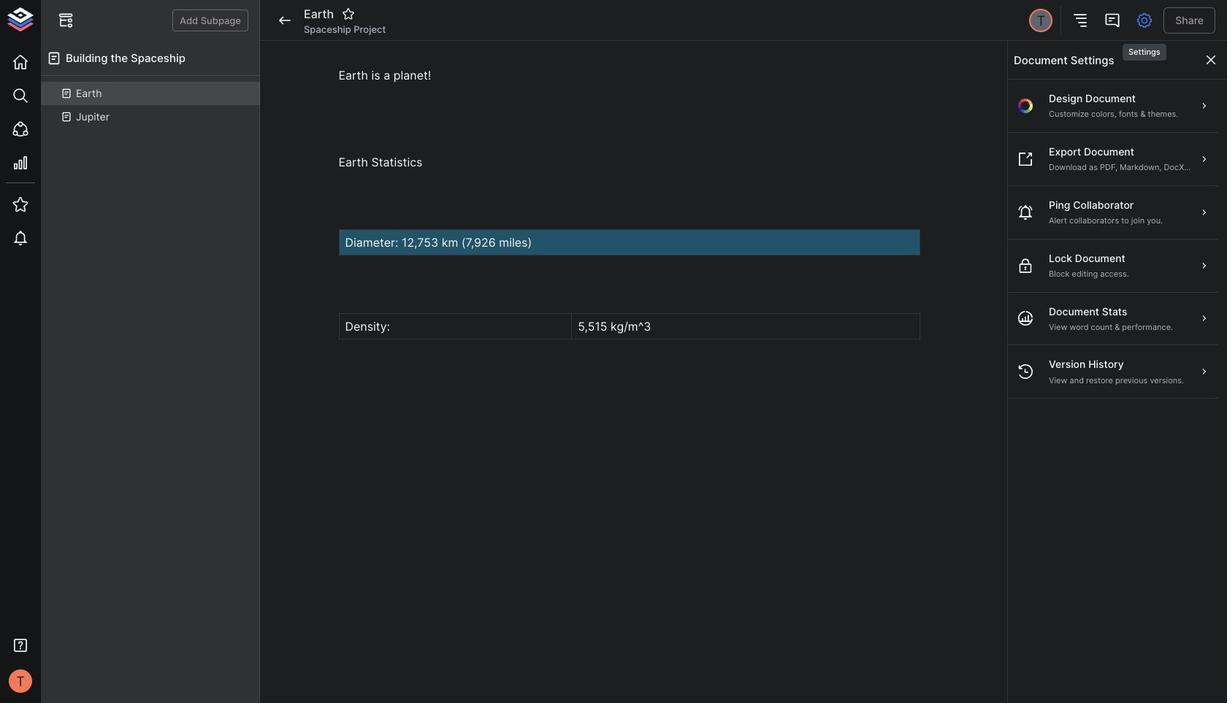 Task type: describe. For each thing, give the bounding box(es) containing it.
hide wiki image
[[57, 12, 75, 29]]

settings image
[[1136, 12, 1154, 29]]

comments image
[[1104, 12, 1122, 29]]

go back image
[[276, 12, 294, 29]]

table of contents image
[[1072, 12, 1090, 29]]

favorite image
[[342, 7, 355, 20]]



Task type: vqa. For each thing, say whether or not it's contained in the screenshot.
table of contents icon
yes



Task type: locate. For each thing, give the bounding box(es) containing it.
tooltip
[[1122, 34, 1168, 62]]



